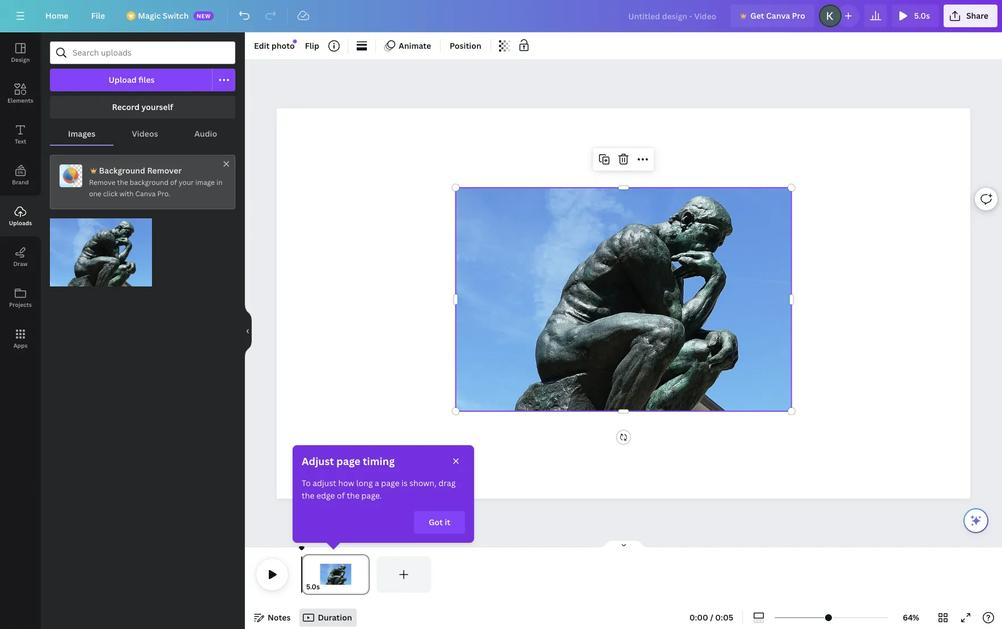 Task type: describe. For each thing, give the bounding box(es) containing it.
got it
[[429, 517, 450, 527]]

videos
[[132, 128, 158, 139]]

audio button
[[176, 123, 235, 145]]

draw button
[[0, 237, 41, 277]]

1 horizontal spatial the
[[302, 490, 314, 501]]

got
[[429, 517, 443, 527]]

apps button
[[0, 318, 41, 359]]

record yourself
[[112, 102, 173, 112]]

page inside the to adjust how long a page is shown, drag the edge of the page.
[[381, 478, 400, 488]]

main menu bar
[[0, 0, 1002, 32]]

duration button
[[300, 609, 357, 627]]

hide pages image
[[596, 539, 651, 548]]

a
[[375, 478, 379, 488]]

upload
[[109, 74, 137, 85]]

how
[[338, 478, 354, 488]]

get canva pro button
[[731, 5, 814, 27]]

to adjust how long a page is shown, drag the edge of the page.
[[302, 478, 456, 501]]

new
[[197, 12, 211, 20]]

design
[[11, 56, 30, 64]]

canva inside remove the background of your image in one click with canva pro.
[[135, 189, 156, 199]]

it
[[445, 517, 450, 527]]

page.
[[362, 490, 382, 501]]

in
[[216, 178, 223, 187]]

of inside remove the background of your image in one click with canva pro.
[[170, 178, 177, 187]]

/
[[710, 612, 714, 623]]

background
[[99, 165, 145, 176]]

file button
[[82, 5, 114, 27]]

magic
[[138, 10, 161, 21]]

draw
[[13, 260, 28, 268]]

notes
[[268, 612, 291, 623]]

brand button
[[0, 155, 41, 196]]

text button
[[0, 114, 41, 155]]

remove the background of your image in one click with canva pro.
[[89, 178, 223, 199]]

shown,
[[410, 478, 437, 488]]

duration
[[318, 612, 352, 623]]

remover
[[147, 165, 182, 176]]

0 vertical spatial 5.0s button
[[892, 5, 939, 27]]

canva assistant image
[[969, 514, 983, 527]]

2 horizontal spatial the
[[347, 490, 360, 501]]

your
[[179, 178, 194, 187]]

file
[[91, 10, 105, 21]]

text
[[15, 137, 26, 145]]

position button
[[445, 37, 486, 55]]

notes button
[[250, 609, 295, 627]]

Design title text field
[[619, 5, 727, 27]]

hide image
[[244, 303, 252, 358]]

edit photo button
[[250, 37, 299, 55]]

long
[[356, 478, 373, 488]]

home link
[[36, 5, 78, 27]]

of inside the to adjust how long a page is shown, drag the edge of the page.
[[337, 490, 345, 501]]

animate button
[[381, 37, 436, 55]]

get canva pro
[[751, 10, 805, 21]]

yourself
[[141, 102, 173, 112]]

projects
[[9, 301, 32, 309]]

1 vertical spatial 5.0s
[[306, 582, 320, 592]]

5.0s inside button
[[914, 10, 930, 21]]

canva inside button
[[766, 10, 790, 21]]

images
[[68, 128, 95, 139]]

flip button
[[300, 37, 324, 55]]

0 horizontal spatial 5.0s button
[[306, 581, 320, 593]]



Task type: locate. For each thing, give the bounding box(es) containing it.
switch
[[163, 10, 189, 21]]

page up how
[[337, 454, 361, 468]]

canva left 'pro'
[[766, 10, 790, 21]]

flip
[[305, 40, 319, 51]]

canva
[[766, 10, 790, 21], [135, 189, 156, 199]]

share
[[966, 10, 989, 21]]

0:00
[[690, 612, 708, 623]]

1 horizontal spatial page
[[381, 478, 400, 488]]

1 vertical spatial of
[[337, 490, 345, 501]]

brand
[[12, 178, 29, 186]]

trimming, start edge slider
[[302, 556, 312, 593]]

share button
[[944, 5, 998, 27]]

0:00 / 0:05
[[690, 612, 733, 623]]

5.0s
[[914, 10, 930, 21], [306, 582, 320, 592]]

5.0s button left page title text field
[[306, 581, 320, 593]]

0 horizontal spatial page
[[337, 454, 361, 468]]

projects button
[[0, 277, 41, 318]]

pro
[[792, 10, 805, 21]]

elements
[[8, 96, 33, 104]]

0 vertical spatial of
[[170, 178, 177, 187]]

5.0s button left the share dropdown button
[[892, 5, 939, 27]]

adjust page timing
[[302, 454, 395, 468]]

background
[[130, 178, 169, 187]]

to
[[302, 478, 311, 488]]

record
[[112, 102, 140, 112]]

timing
[[363, 454, 395, 468]]

new image
[[293, 39, 297, 43]]

the inside remove the background of your image in one click with canva pro.
[[117, 178, 128, 187]]

photo
[[272, 40, 295, 51]]

pro.
[[157, 189, 170, 199]]

position
[[450, 40, 481, 51]]

1 horizontal spatial 5.0s
[[914, 10, 930, 21]]

audio
[[194, 128, 217, 139]]

1 horizontal spatial canva
[[766, 10, 790, 21]]

of
[[170, 178, 177, 187], [337, 490, 345, 501]]

64%
[[903, 612, 919, 623]]

side panel tab list
[[0, 32, 41, 359]]

design button
[[0, 32, 41, 73]]

trimming, end edge slider
[[360, 556, 370, 593]]

files
[[139, 74, 155, 85]]

0 vertical spatial canva
[[766, 10, 790, 21]]

adjust
[[302, 454, 334, 468]]

one
[[89, 189, 101, 199]]

with
[[119, 189, 134, 199]]

1 vertical spatial canva
[[135, 189, 156, 199]]

magic switch
[[138, 10, 189, 21]]

5.0s left page title text field
[[306, 582, 320, 592]]

of left your
[[170, 178, 177, 187]]

remove
[[89, 178, 115, 187]]

uploads button
[[0, 196, 41, 237]]

Search uploads search field
[[73, 42, 228, 64]]

1 horizontal spatial 5.0s button
[[892, 5, 939, 27]]

group
[[50, 212, 152, 286]]

images button
[[50, 123, 114, 145]]

record yourself button
[[50, 96, 235, 119]]

upload files
[[109, 74, 155, 85]]

5.0s left the share dropdown button
[[914, 10, 930, 21]]

5.0s button
[[892, 5, 939, 27], [306, 581, 320, 593]]

the down the background
[[117, 178, 128, 187]]

Page title text field
[[325, 581, 329, 593]]

edit photo
[[254, 40, 295, 51]]

is
[[402, 478, 408, 488]]

of down how
[[337, 490, 345, 501]]

apps
[[13, 341, 27, 349]]

uploads
[[9, 219, 32, 227]]

0 vertical spatial page
[[337, 454, 361, 468]]

canva down background
[[135, 189, 156, 199]]

1 horizontal spatial of
[[337, 490, 345, 501]]

videos button
[[114, 123, 176, 145]]

page right a
[[381, 478, 400, 488]]

the
[[117, 178, 128, 187], [302, 490, 314, 501], [347, 490, 360, 501]]

1 vertical spatial 5.0s button
[[306, 581, 320, 593]]

page
[[337, 454, 361, 468], [381, 478, 400, 488]]

adjust
[[313, 478, 336, 488]]

0 horizontal spatial canva
[[135, 189, 156, 199]]

64% button
[[893, 609, 930, 627]]

edit
[[254, 40, 270, 51]]

upload files button
[[50, 69, 213, 91]]

elements button
[[0, 73, 41, 114]]

0 horizontal spatial 5.0s
[[306, 582, 320, 592]]

1 vertical spatial page
[[381, 478, 400, 488]]

get
[[751, 10, 764, 21]]

background remover
[[99, 165, 182, 176]]

edge
[[316, 490, 335, 501]]

home
[[45, 10, 68, 21]]

image
[[195, 178, 215, 187]]

0:05
[[715, 612, 733, 623]]

drag
[[439, 478, 456, 488]]

click
[[103, 189, 118, 199]]

0 horizontal spatial of
[[170, 178, 177, 187]]

0 vertical spatial 5.0s
[[914, 10, 930, 21]]

the down how
[[347, 490, 360, 501]]

animate
[[399, 40, 431, 51]]

0 horizontal spatial the
[[117, 178, 128, 187]]

the down to
[[302, 490, 314, 501]]

got it button
[[414, 511, 465, 534]]



Task type: vqa. For each thing, say whether or not it's contained in the screenshot.
the topmost the Run
no



